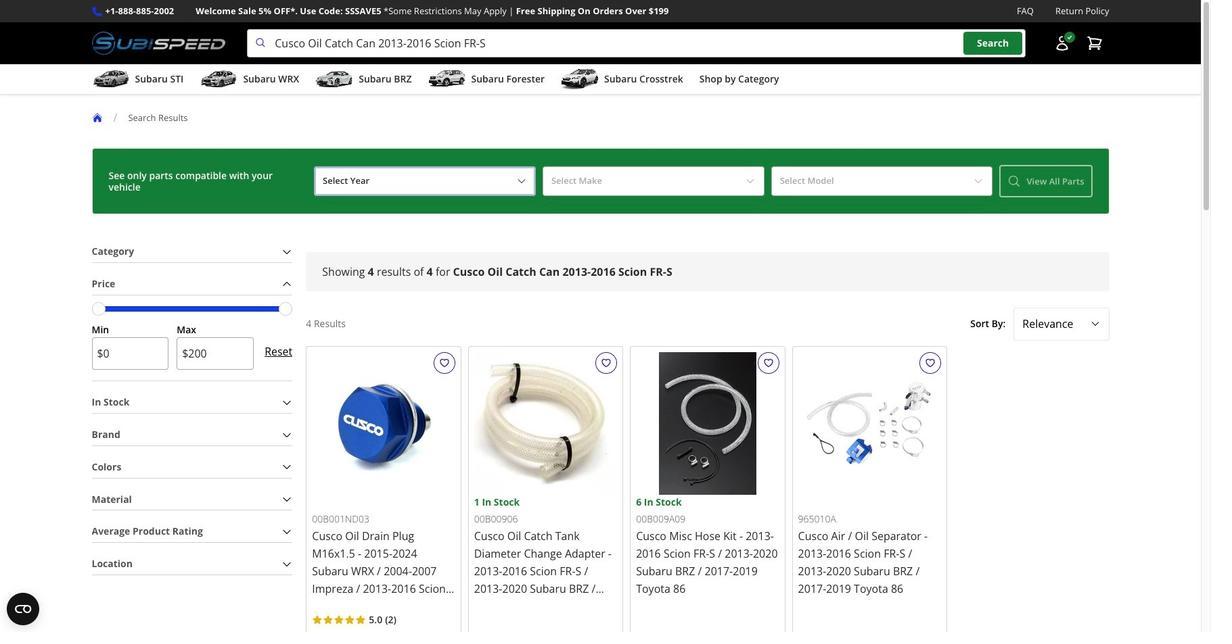 Task type: vqa. For each thing, say whether or not it's contained in the screenshot.
2015-21 WRX Mods image
no



Task type: describe. For each thing, give the bounding box(es) containing it.
cusco misc hose kit - 2013-2016 scion fr-s / 2013-2020 subaru brz / 2017-2019 toyota 86 image
[[636, 352, 780, 495]]

open widget image
[[7, 594, 39, 626]]

search input field
[[247, 29, 1026, 58]]

cusco oil catch tank diameter change adapter - 2013-2016 scion fr-s / 2013-2020 subaru brz / 2017-2019 toyota 86 image
[[474, 352, 617, 495]]

a subaru brz thumbnail image image
[[316, 69, 354, 89]]

subispeed logo image
[[92, 29, 226, 58]]



Task type: locate. For each thing, give the bounding box(es) containing it.
maximum slider
[[279, 302, 293, 316]]

Select Model button
[[772, 167, 993, 196]]

Select Make button
[[543, 167, 765, 196]]

a subaru wrx thumbnail image image
[[200, 69, 238, 89]]

select model image
[[974, 176, 985, 187]]

account image
[[1054, 35, 1071, 52]]

None text field
[[92, 338, 169, 371]]

None text field
[[177, 338, 254, 371]]

minimum slider
[[92, 302, 105, 316]]

home image
[[92, 112, 103, 123]]

cusco air / oil separator - 2013-2016 scion fr-s / 2013-2020 subaru brz / 2017-2019 toyota 86 image
[[799, 352, 942, 495]]

select year image
[[516, 176, 527, 187]]

select make image
[[745, 176, 756, 187]]

a subaru sti thumbnail image image
[[92, 69, 130, 89]]

Select Year button
[[314, 167, 536, 196]]

cusco oil drain plug m16x1.5 - 2015-2024 subaru wrx / 2004-2007 impreza / 2013-2016 scion fr-s / 2013-2024 subaru brz / 2017-2020 toyota 86 image
[[312, 352, 455, 495]]

a subaru forester thumbnail image image
[[428, 69, 466, 89]]

a subaru crosstrek thumbnail image image
[[561, 69, 599, 89]]



